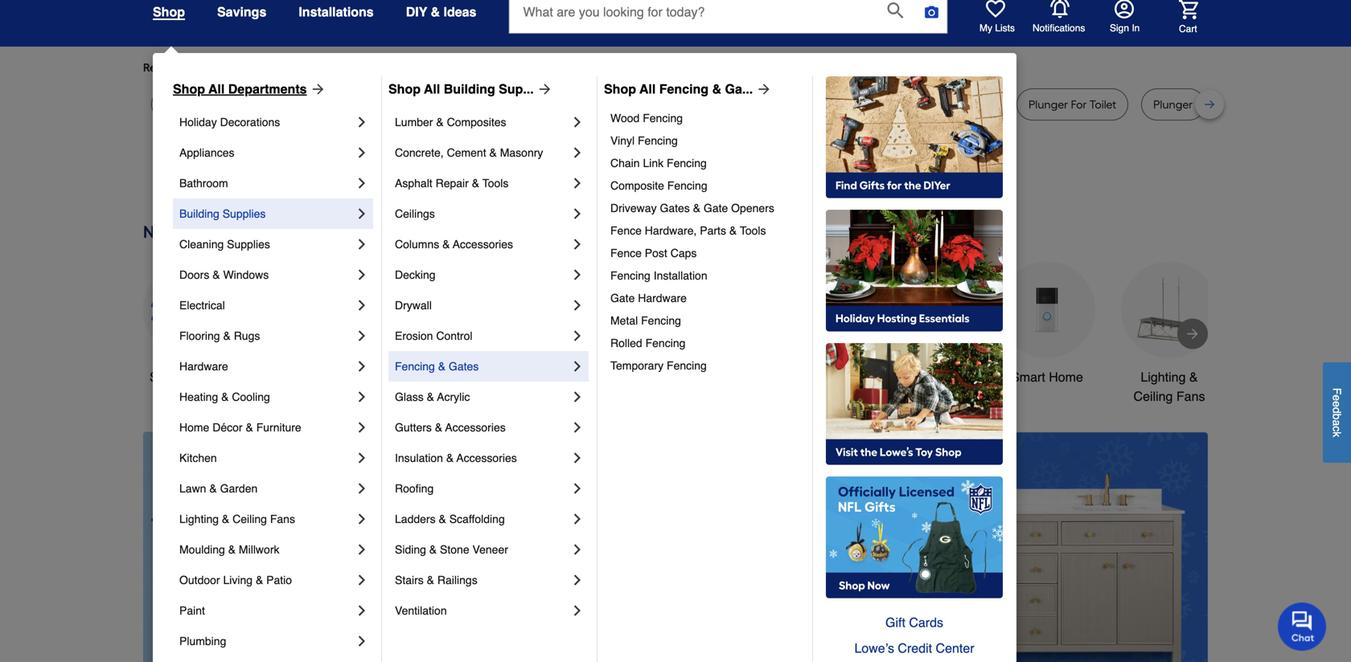 Task type: vqa. For each thing, say whether or not it's contained in the screenshot.
arrow right image inside the shop All Fencing & Ga... link
yes



Task type: describe. For each thing, give the bounding box(es) containing it.
siding & stone veneer
[[395, 544, 508, 557]]

0 horizontal spatial bathroom
[[179, 177, 228, 190]]

my lists link
[[980, 0, 1015, 35]]

drain
[[866, 98, 894, 111]]

gift
[[885, 616, 905, 630]]

flooring & rugs link
[[179, 321, 354, 351]]

sign in
[[1110, 23, 1140, 34]]

lowe's credit center
[[854, 641, 974, 656]]

chevron right image for insulation & accessories
[[569, 450, 585, 466]]

rolled fencing
[[610, 337, 685, 350]]

c
[[1331, 426, 1343, 432]]

up to 40 percent off select vanities. plus get free local delivery on select vanities. image
[[429, 432, 1208, 663]]

shop for shop all building sup...
[[388, 82, 421, 97]]

gate hardware link
[[610, 287, 801, 310]]

kitchen faucets
[[634, 370, 726, 385]]

arrow right image inside shop all departments link
[[307, 81, 326, 97]]

lighting inside lighting & ceiling fans link
[[179, 513, 219, 526]]

glass & acrylic link
[[395, 382, 569, 413]]

stairs & railings link
[[395, 565, 569, 596]]

holiday
[[179, 116, 217, 129]]

chevron right image for hardware
[[354, 359, 370, 375]]

composite fencing link
[[610, 175, 801, 197]]

lowe's home improvement cart image
[[1179, 0, 1198, 19]]

holiday decorations
[[179, 116, 280, 129]]

chevron right image for doors & windows
[[354, 267, 370, 283]]

chevron right image for erosion control
[[569, 328, 585, 344]]

1 horizontal spatial gate
[[704, 202, 728, 215]]

kitchen for kitchen
[[179, 452, 217, 465]]

scaffolding
[[449, 513, 505, 526]]

lists
[[995, 23, 1015, 34]]

chevron right image for moulding & millwork
[[354, 542, 370, 558]]

shop all deals button
[[143, 262, 240, 387]]

chevron right image for plumbing
[[354, 634, 370, 650]]

composite
[[610, 179, 664, 192]]

fence hardware, parts & tools link
[[610, 220, 801, 242]]

chevron right image for glass & acrylic
[[569, 389, 585, 405]]

1 snake from the left
[[359, 98, 390, 111]]

diy
[[406, 4, 427, 19]]

plumbing
[[179, 635, 226, 648]]

moulding
[[179, 544, 225, 557]]

chevron right image for bathroom
[[354, 175, 370, 191]]

all for departments
[[208, 82, 225, 97]]

all for fencing
[[639, 82, 656, 97]]

roofing link
[[395, 474, 569, 504]]

installation
[[654, 269, 707, 282]]

outdoor for outdoor living & patio
[[179, 574, 220, 587]]

in
[[1132, 23, 1140, 34]]

& inside 'link'
[[439, 513, 446, 526]]

drywall
[[395, 299, 432, 312]]

fencing down recommended searches for you heading
[[659, 82, 709, 97]]

railings
[[437, 574, 477, 587]]

hardware,
[[645, 224, 697, 237]]

chevron right image for ventilation
[[569, 603, 585, 619]]

wood fencing link
[[610, 107, 801, 129]]

vinyl fencing
[[610, 134, 678, 147]]

snake for plumbing
[[359, 98, 461, 111]]

patio
[[266, 574, 292, 587]]

fence for fence hardware, parts & tools
[[610, 224, 642, 237]]

shop for shop all departments
[[173, 82, 205, 97]]

for for plumbing snake for toilet
[[784, 98, 800, 111]]

lowe's
[[854, 641, 894, 656]]

lowe's home improvement account image
[[1115, 0, 1134, 18]]

driveway
[[610, 202, 657, 215]]

2 plumbing from the left
[[698, 98, 747, 111]]

lowe's home improvement lists image
[[986, 0, 1005, 18]]

fencing up driveway gates & gate openers
[[667, 179, 707, 192]]

officially licensed n f l gifts. shop now. image
[[826, 477, 1003, 599]]

chevron right image for kitchen
[[354, 450, 370, 466]]

lowe's wishes you and your family a happy hanukkah. image
[[143, 162, 1208, 203]]

chevron right image for outdoor living & patio
[[354, 573, 370, 589]]

gate hardware
[[610, 292, 687, 305]]

appliances
[[179, 146, 234, 159]]

my
[[980, 23, 992, 34]]

chevron right image for lawn & garden
[[354, 481, 370, 497]]

searches
[[223, 61, 270, 74]]

gift cards
[[885, 616, 943, 630]]

plunger for plunger
[[1153, 98, 1193, 111]]

chevron right image for lighting & ceiling fans
[[354, 511, 370, 528]]

chevron right image for heating & cooling
[[354, 389, 370, 405]]

smart home
[[1011, 370, 1083, 385]]

stairs
[[395, 574, 424, 587]]

chat invite button image
[[1278, 602, 1327, 651]]

arrow left image
[[442, 573, 458, 589]]

flooring & rugs
[[179, 330, 260, 343]]

fence post caps
[[610, 247, 697, 260]]

3 toilet from the left
[[1090, 98, 1116, 111]]

windows
[[223, 269, 269, 281]]

post
[[645, 247, 667, 260]]

tools inside tools button
[[421, 370, 451, 385]]

for for recommended searches for you
[[273, 61, 287, 74]]

chevron right image for decking
[[569, 267, 585, 283]]

accessories for columns & accessories
[[453, 238, 513, 251]]

millwork
[[239, 544, 279, 557]]

fencing up composite fencing link
[[667, 157, 707, 170]]

erosion
[[395, 330, 433, 343]]

1 e from the top
[[1331, 395, 1343, 401]]

lawn & garden link
[[179, 474, 354, 504]]

cart
[[1179, 23, 1197, 34]]

1 vertical spatial home
[[179, 421, 209, 434]]

electrical link
[[179, 290, 354, 321]]

1 horizontal spatial gates
[[660, 202, 690, 215]]

installations
[[299, 4, 374, 19]]

lawn
[[179, 483, 206, 495]]

electrical
[[179, 299, 225, 312]]

driveway gates & gate openers link
[[610, 197, 801, 220]]

moulding & millwork
[[179, 544, 279, 557]]

rolled
[[610, 337, 642, 350]]

ceilings link
[[395, 199, 569, 229]]

caps
[[670, 247, 697, 260]]

lighting inside lighting & ceiling fans button
[[1141, 370, 1186, 385]]

composites
[[447, 116, 506, 129]]

acrylic
[[437, 391, 470, 404]]

shop for shop
[[153, 4, 185, 19]]

1 vertical spatial gate
[[610, 292, 635, 305]]

fencing up temporary fencing
[[645, 337, 685, 350]]

tools inside outdoor tools & equipment
[[807, 370, 836, 385]]

shop all fencing & ga...
[[604, 82, 753, 97]]

lumber & composites link
[[395, 107, 569, 138]]

outdoor for outdoor tools & equipment
[[757, 370, 803, 385]]

lighting & ceiling fans inside button
[[1134, 370, 1205, 404]]

decking link
[[395, 260, 569, 290]]

you for more suggestions for you
[[432, 61, 451, 74]]

fencing & gates link
[[395, 351, 569, 382]]

building inside building supplies "link"
[[179, 207, 219, 220]]

k
[[1331, 432, 1343, 438]]

chevron right image for holiday decorations
[[354, 114, 370, 130]]

suggestions
[[350, 61, 413, 74]]

home décor & furniture link
[[179, 413, 354, 443]]

snake for plumbing snake for toilet
[[750, 98, 781, 111]]

fencing & gates
[[395, 360, 479, 373]]

composite fencing
[[610, 179, 707, 192]]

wood
[[610, 112, 640, 125]]

1 plumbing from the left
[[412, 98, 461, 111]]

link
[[643, 157, 664, 170]]

supplies for building supplies
[[223, 207, 266, 220]]

search image
[[887, 2, 903, 19]]

asphalt
[[395, 177, 432, 190]]

bathroom inside button
[[897, 370, 953, 385]]

fencing down gate hardware
[[641, 314, 681, 327]]

chevron right image for flooring & rugs
[[354, 328, 370, 344]]

cement
[[447, 146, 486, 159]]

cleaning
[[179, 238, 224, 251]]

all for building
[[424, 82, 440, 97]]

fencing down erosion
[[395, 360, 435, 373]]

fence for fence post caps
[[610, 247, 642, 260]]

deals
[[200, 370, 233, 385]]

ventilation link
[[395, 596, 569, 626]]

chevron right image for asphalt repair & tools
[[569, 175, 585, 191]]

repair
[[436, 177, 469, 190]]

chevron right image for columns & accessories
[[569, 236, 585, 253]]

0 horizontal spatial fans
[[270, 513, 295, 526]]

building inside shop all building sup... link
[[444, 82, 495, 97]]

insulation
[[395, 452, 443, 465]]

shop for shop all deals
[[150, 370, 180, 385]]

accessories for insulation & accessories
[[457, 452, 517, 465]]

credit
[[898, 641, 932, 656]]

paint link
[[179, 596, 354, 626]]



Task type: locate. For each thing, give the bounding box(es) containing it.
faucets
[[681, 370, 726, 385]]

all up wood fencing
[[639, 82, 656, 97]]

openers
[[731, 202, 774, 215]]

0 vertical spatial hardware
[[638, 292, 687, 305]]

you
[[290, 61, 308, 74], [432, 61, 451, 74]]

1 vertical spatial bathroom
[[897, 370, 953, 385]]

decorations for christmas
[[524, 389, 592, 404]]

accessories for gutters & accessories
[[445, 421, 506, 434]]

all inside shop all fencing & ga... link
[[639, 82, 656, 97]]

gates up the hardware,
[[660, 202, 690, 215]]

shop down recommended on the left top of page
[[173, 82, 205, 97]]

2 horizontal spatial shop
[[604, 82, 636, 97]]

chevron right image for concrete, cement & masonry
[[569, 145, 585, 161]]

outdoor tools & equipment button
[[754, 262, 851, 406]]

lumber
[[395, 116, 433, 129]]

1 horizontal spatial plumbing
[[698, 98, 747, 111]]

kitchen for kitchen faucets
[[634, 370, 677, 385]]

kitchen inside 'button'
[[634, 370, 677, 385]]

home décor & furniture
[[179, 421, 301, 434]]

chevron right image for ceilings
[[569, 206, 585, 222]]

ladders & scaffolding
[[395, 513, 505, 526]]

tools down openers
[[740, 224, 766, 237]]

1 horizontal spatial shop
[[388, 82, 421, 97]]

hardware down the flooring
[[179, 360, 228, 373]]

a
[[1331, 420, 1343, 426]]

1 vertical spatial hardware
[[179, 360, 228, 373]]

0 horizontal spatial hardware
[[179, 360, 228, 373]]

2 snake from the left
[[750, 98, 781, 111]]

chevron right image for lumber & composites
[[569, 114, 585, 130]]

fence hardware, parts & tools
[[610, 224, 766, 237]]

snake right drain
[[896, 98, 928, 111]]

shop up snake for plumbing at left
[[388, 82, 421, 97]]

more suggestions for you
[[321, 61, 451, 74]]

bathroom link
[[179, 168, 354, 199]]

Search Query text field
[[509, 0, 875, 33]]

1 horizontal spatial decorations
[[524, 389, 592, 404]]

accessories down ceilings link
[[453, 238, 513, 251]]

vinyl
[[610, 134, 635, 147]]

1 horizontal spatial you
[[432, 61, 451, 74]]

2 shop from the left
[[388, 82, 421, 97]]

ideas
[[444, 4, 476, 19]]

parts
[[700, 224, 726, 237]]

shop these last-minute gifts. $99 or less. quantities are limited and won't last. image
[[143, 432, 403, 663]]

decorations inside button
[[524, 389, 592, 404]]

snake
[[359, 98, 390, 111], [750, 98, 781, 111], [896, 98, 928, 111]]

snake for drain snake
[[896, 98, 928, 111]]

temporary fencing
[[610, 359, 707, 372]]

0 horizontal spatial plunger
[[1029, 98, 1068, 111]]

roofing
[[395, 483, 434, 495]]

decking
[[395, 269, 436, 281]]

tools inside fence hardware, parts & tools link
[[740, 224, 766, 237]]

building up cleaning
[[179, 207, 219, 220]]

lighting & ceiling fans link
[[179, 504, 354, 535]]

0 horizontal spatial home
[[179, 421, 209, 434]]

chevron right image for cleaning supplies
[[354, 236, 370, 253]]

0 vertical spatial bathroom
[[179, 177, 228, 190]]

1 vertical spatial fans
[[270, 513, 295, 526]]

fans inside button
[[1176, 389, 1205, 404]]

0 horizontal spatial gate
[[610, 292, 635, 305]]

sign
[[1110, 23, 1129, 34]]

arrow right image
[[307, 81, 326, 97], [753, 81, 772, 97], [1185, 326, 1201, 342], [1178, 573, 1194, 589]]

home down 'heating' in the left bottom of the page
[[179, 421, 209, 434]]

drywall link
[[395, 290, 569, 321]]

1 horizontal spatial fans
[[1176, 389, 1205, 404]]

all for deals
[[183, 370, 197, 385]]

fencing up the chain link fencing
[[638, 134, 678, 147]]

stone
[[440, 544, 469, 557]]

camera image
[[924, 4, 940, 20]]

shop up 'heating' in the left bottom of the page
[[150, 370, 180, 385]]

you up shop all building sup...
[[432, 61, 451, 74]]

fence inside fence hardware, parts & tools link
[[610, 224, 642, 237]]

all inside shop all deals button
[[183, 370, 197, 385]]

ceiling
[[1134, 389, 1173, 404], [233, 513, 267, 526]]

temporary fencing link
[[610, 355, 801, 377]]

rugs
[[234, 330, 260, 343]]

lowe's home improvement notification center image
[[1050, 0, 1070, 19]]

chevron right image for home décor & furniture
[[354, 420, 370, 436]]

0 vertical spatial home
[[1049, 370, 1083, 385]]

all down recommended searches for you
[[208, 82, 225, 97]]

fencing down the rolled fencing link
[[667, 359, 707, 372]]

decorations inside 'link'
[[220, 116, 280, 129]]

tools up the glass & acrylic on the bottom left of the page
[[421, 370, 451, 385]]

siding
[[395, 544, 426, 557]]

0 vertical spatial gates
[[660, 202, 690, 215]]

visit the lowe's toy shop. image
[[826, 343, 1003, 466]]

vinyl fencing link
[[610, 129, 801, 152]]

erosion control
[[395, 330, 472, 343]]

fence down driveway
[[610, 224, 642, 237]]

gate
[[704, 202, 728, 215], [610, 292, 635, 305]]

0 horizontal spatial plumbing
[[412, 98, 461, 111]]

0 horizontal spatial kitchen
[[179, 452, 217, 465]]

kitchen link
[[179, 443, 354, 474]]

1 vertical spatial shop
[[150, 370, 180, 385]]

0 horizontal spatial lighting
[[179, 513, 219, 526]]

plunger for plunger for toilet
[[1029, 98, 1068, 111]]

None search field
[[509, 0, 948, 49]]

2 horizontal spatial toilet
[[1090, 98, 1116, 111]]

0 vertical spatial fans
[[1176, 389, 1205, 404]]

0 vertical spatial ceiling
[[1134, 389, 1173, 404]]

chevron right image
[[354, 114, 370, 130], [354, 175, 370, 191], [354, 206, 370, 222], [569, 206, 585, 222], [354, 236, 370, 253], [569, 298, 585, 314], [354, 328, 370, 344], [569, 328, 585, 344], [354, 359, 370, 375], [354, 420, 370, 436], [354, 450, 370, 466], [569, 481, 585, 497], [569, 511, 585, 528], [354, 603, 370, 619]]

for for more suggestions for you
[[416, 61, 430, 74]]

1 horizontal spatial outdoor
[[757, 370, 803, 385]]

christmas
[[529, 370, 587, 385]]

0 vertical spatial building
[[444, 82, 495, 97]]

heating
[[179, 391, 218, 404]]

1 vertical spatial ceiling
[[233, 513, 267, 526]]

decorations for holiday
[[220, 116, 280, 129]]

glass
[[395, 391, 424, 404]]

cleaning supplies link
[[179, 229, 354, 260]]

1 vertical spatial lighting & ceiling fans
[[179, 513, 295, 526]]

lawn & garden
[[179, 483, 258, 495]]

1 shop from the left
[[173, 82, 205, 97]]

doors & windows
[[179, 269, 269, 281]]

& inside outdoor tools & equipment
[[840, 370, 849, 385]]

2 e from the top
[[1331, 401, 1343, 407]]

1 vertical spatial fence
[[610, 247, 642, 260]]

building up composites
[[444, 82, 495, 97]]

0 horizontal spatial snake
[[359, 98, 390, 111]]

departments
[[228, 82, 307, 97]]

accessories down the glass & acrylic link
[[445, 421, 506, 434]]

b
[[1331, 414, 1343, 420]]

2 horizontal spatial snake
[[896, 98, 928, 111]]

1 vertical spatial decorations
[[524, 389, 592, 404]]

savings button
[[217, 0, 266, 27]]

chevron right image for fencing & gates
[[569, 359, 585, 375]]

& inside "link"
[[472, 177, 479, 190]]

toilet down the sign at right
[[1090, 98, 1116, 111]]

you for recommended searches for you
[[290, 61, 308, 74]]

décor
[[212, 421, 243, 434]]

kitchen up lawn
[[179, 452, 217, 465]]

home inside "button"
[[1049, 370, 1083, 385]]

0 horizontal spatial toilet
[[802, 98, 829, 111]]

hardware inside "link"
[[179, 360, 228, 373]]

0 horizontal spatial building
[[179, 207, 219, 220]]

decorations down shop all departments link
[[220, 116, 280, 129]]

chevron right image for siding & stone veneer
[[569, 542, 585, 558]]

more suggestions for you link
[[321, 60, 464, 76]]

1 horizontal spatial hardware
[[638, 292, 687, 305]]

accessories up roofing 'link' at the left bottom of the page
[[457, 452, 517, 465]]

0 horizontal spatial lighting & ceiling fans
[[179, 513, 295, 526]]

chevron right image for electrical
[[354, 298, 370, 314]]

decorations
[[220, 116, 280, 129], [524, 389, 592, 404]]

installations button
[[299, 0, 374, 27]]

supplies up cleaning supplies
[[223, 207, 266, 220]]

my lists
[[980, 23, 1015, 34]]

0 vertical spatial accessories
[[453, 238, 513, 251]]

plunger down cart
[[1153, 98, 1193, 111]]

1 horizontal spatial snake
[[750, 98, 781, 111]]

christmas decorations
[[524, 370, 592, 404]]

diy & ideas button
[[406, 0, 476, 27]]

new deals every day during 25 days of deals image
[[143, 219, 1208, 246]]

doors
[[179, 269, 209, 281]]

tools inside asphalt repair & tools "link"
[[482, 177, 509, 190]]

metal fencing link
[[610, 310, 801, 332]]

0 horizontal spatial outdoor
[[179, 574, 220, 587]]

1 vertical spatial building
[[179, 207, 219, 220]]

0 horizontal spatial gates
[[449, 360, 479, 373]]

shop up wood
[[604, 82, 636, 97]]

1 horizontal spatial bathroom
[[897, 370, 953, 385]]

chevron right image for ladders & scaffolding
[[569, 511, 585, 528]]

1 horizontal spatial home
[[1049, 370, 1083, 385]]

heating & cooling link
[[179, 382, 354, 413]]

fencing up gate hardware
[[610, 269, 650, 282]]

chevron right image for paint
[[354, 603, 370, 619]]

appliances link
[[179, 138, 354, 168]]

lighting
[[1141, 370, 1186, 385], [179, 513, 219, 526]]

plumbing up lumber & composites
[[412, 98, 461, 111]]

shop
[[153, 4, 185, 19], [150, 370, 180, 385]]

all inside shop all departments link
[[208, 82, 225, 97]]

all inside shop all building sup... link
[[424, 82, 440, 97]]

ladders & scaffolding link
[[395, 504, 569, 535]]

0 horizontal spatial ceiling
[[233, 513, 267, 526]]

kitchen down rolled fencing
[[634, 370, 677, 385]]

toilet left drain
[[802, 98, 829, 111]]

tools up equipment
[[807, 370, 836, 385]]

building supplies link
[[179, 199, 354, 229]]

1 fence from the top
[[610, 224, 642, 237]]

sign in button
[[1110, 0, 1140, 35]]

gates down control at the left of the page
[[449, 360, 479, 373]]

1 horizontal spatial toilet
[[965, 98, 992, 111]]

tools up ceilings link
[[482, 177, 509, 190]]

2 toilet from the left
[[965, 98, 992, 111]]

chain
[[610, 157, 640, 170]]

asphalt repair & tools
[[395, 177, 509, 190]]

3 shop from the left
[[604, 82, 636, 97]]

0 vertical spatial fence
[[610, 224, 642, 237]]

you left more
[[290, 61, 308, 74]]

shop all deals
[[150, 370, 233, 385]]

1 vertical spatial gates
[[449, 360, 479, 373]]

3 snake from the left
[[896, 98, 928, 111]]

outdoor down moulding
[[179, 574, 220, 587]]

0 horizontal spatial shop
[[173, 82, 205, 97]]

1 horizontal spatial lighting & ceiling fans
[[1134, 370, 1205, 404]]

1 horizontal spatial kitchen
[[634, 370, 677, 385]]

&
[[431, 4, 440, 19], [712, 82, 721, 97], [436, 116, 444, 129], [489, 146, 497, 159], [472, 177, 479, 190], [693, 202, 700, 215], [729, 224, 737, 237], [442, 238, 450, 251], [212, 269, 220, 281], [223, 330, 231, 343], [438, 360, 446, 373], [840, 370, 849, 385], [1189, 370, 1198, 385], [221, 391, 229, 404], [427, 391, 434, 404], [246, 421, 253, 434], [435, 421, 442, 434], [446, 452, 454, 465], [209, 483, 217, 495], [222, 513, 229, 526], [439, 513, 446, 526], [228, 544, 236, 557], [429, 544, 437, 557], [256, 574, 263, 587], [427, 574, 434, 587]]

1 vertical spatial accessories
[[445, 421, 506, 434]]

1 vertical spatial outdoor
[[179, 574, 220, 587]]

lowe's credit center link
[[826, 636, 1003, 662]]

concrete, cement & masonry
[[395, 146, 543, 159]]

fencing up the vinyl fencing
[[643, 112, 683, 125]]

heating & cooling
[[179, 391, 270, 404]]

cart button
[[1156, 0, 1198, 35]]

kitchen inside "link"
[[179, 452, 217, 465]]

supplies for cleaning supplies
[[227, 238, 270, 251]]

shop up recommended on the left top of page
[[153, 4, 185, 19]]

0 vertical spatial lighting
[[1141, 370, 1186, 385]]

2 you from the left
[[432, 61, 451, 74]]

all up 'heating' in the left bottom of the page
[[183, 370, 197, 385]]

recommended
[[143, 61, 221, 74]]

supplies inside "link"
[[223, 207, 266, 220]]

all up snake for plumbing at left
[[424, 82, 440, 97]]

e up b
[[1331, 401, 1343, 407]]

ceiling inside lighting & ceiling fans
[[1134, 389, 1173, 404]]

shop inside button
[[150, 370, 180, 385]]

shop for shop all fencing & ga...
[[604, 82, 636, 97]]

living
[[223, 574, 253, 587]]

hardware down fencing installation on the top of page
[[638, 292, 687, 305]]

1 vertical spatial lighting
[[179, 513, 219, 526]]

chevron right image for stairs & railings
[[569, 573, 585, 589]]

gate up metal
[[610, 292, 635, 305]]

bathroom
[[179, 177, 228, 190], [897, 370, 953, 385]]

decorations down christmas
[[524, 389, 592, 404]]

1 horizontal spatial lighting
[[1141, 370, 1186, 385]]

chevron right image for building supplies
[[354, 206, 370, 222]]

arrow right image
[[534, 81, 553, 97]]

arrow right image inside shop all fencing & ga... link
[[753, 81, 772, 97]]

chevron right image for gutters & accessories
[[569, 420, 585, 436]]

1 vertical spatial kitchen
[[179, 452, 217, 465]]

plumbing down ga...
[[698, 98, 747, 111]]

0 vertical spatial outdoor
[[757, 370, 803, 385]]

metal fencing
[[610, 314, 681, 327]]

1 plunger from the left
[[1029, 98, 1068, 111]]

1 horizontal spatial building
[[444, 82, 495, 97]]

1 vertical spatial supplies
[[227, 238, 270, 251]]

toilet down my
[[965, 98, 992, 111]]

gate up parts
[[704, 202, 728, 215]]

1 horizontal spatial plunger
[[1153, 98, 1193, 111]]

chevron right image for roofing
[[569, 481, 585, 497]]

outdoor inside outdoor tools & equipment
[[757, 370, 803, 385]]

1 toilet from the left
[[802, 98, 829, 111]]

chevron right image
[[569, 114, 585, 130], [354, 145, 370, 161], [569, 145, 585, 161], [569, 175, 585, 191], [569, 236, 585, 253], [354, 267, 370, 283], [569, 267, 585, 283], [354, 298, 370, 314], [569, 359, 585, 375], [354, 389, 370, 405], [569, 389, 585, 405], [569, 420, 585, 436], [569, 450, 585, 466], [354, 481, 370, 497], [354, 511, 370, 528], [354, 542, 370, 558], [569, 542, 585, 558], [354, 573, 370, 589], [569, 573, 585, 589], [569, 603, 585, 619], [354, 634, 370, 650]]

fence left post
[[610, 247, 642, 260]]

snake down ga...
[[750, 98, 781, 111]]

supplies up windows
[[227, 238, 270, 251]]

chevron right image for appliances
[[354, 145, 370, 161]]

1 you from the left
[[290, 61, 308, 74]]

smart home button
[[999, 262, 1095, 387]]

smart
[[1011, 370, 1045, 385]]

2 fence from the top
[[610, 247, 642, 260]]

holiday hosting essentials. image
[[826, 210, 1003, 332]]

0 vertical spatial decorations
[[220, 116, 280, 129]]

e up d
[[1331, 395, 1343, 401]]

chevron right image for drywall
[[569, 298, 585, 314]]

concrete,
[[395, 146, 444, 159]]

wood fencing
[[610, 112, 683, 125]]

0 vertical spatial gate
[[704, 202, 728, 215]]

shop button
[[153, 4, 185, 20]]

2 vertical spatial accessories
[[457, 452, 517, 465]]

snake down suggestions
[[359, 98, 390, 111]]

2 plunger from the left
[[1153, 98, 1193, 111]]

masonry
[[500, 146, 543, 159]]

0 vertical spatial lighting & ceiling fans
[[1134, 370, 1205, 404]]

home right smart
[[1049, 370, 1083, 385]]

0 horizontal spatial you
[[290, 61, 308, 74]]

temporary
[[610, 359, 664, 372]]

0 vertical spatial shop
[[153, 4, 185, 19]]

ceiling inside lighting & ceiling fans link
[[233, 513, 267, 526]]

fencing installation
[[610, 269, 707, 282]]

0 vertical spatial supplies
[[223, 207, 266, 220]]

find gifts for the diyer. image
[[826, 76, 1003, 199]]

moulding & millwork link
[[179, 535, 354, 565]]

plunger down notifications
[[1029, 98, 1068, 111]]

0 horizontal spatial decorations
[[220, 116, 280, 129]]

outdoor up equipment
[[757, 370, 803, 385]]

1 horizontal spatial ceiling
[[1134, 389, 1173, 404]]

gutters
[[395, 421, 432, 434]]

recommended searches for you heading
[[143, 60, 1208, 76]]

garden
[[220, 483, 258, 495]]

notifications
[[1033, 23, 1085, 34]]

0 vertical spatial kitchen
[[634, 370, 677, 385]]



